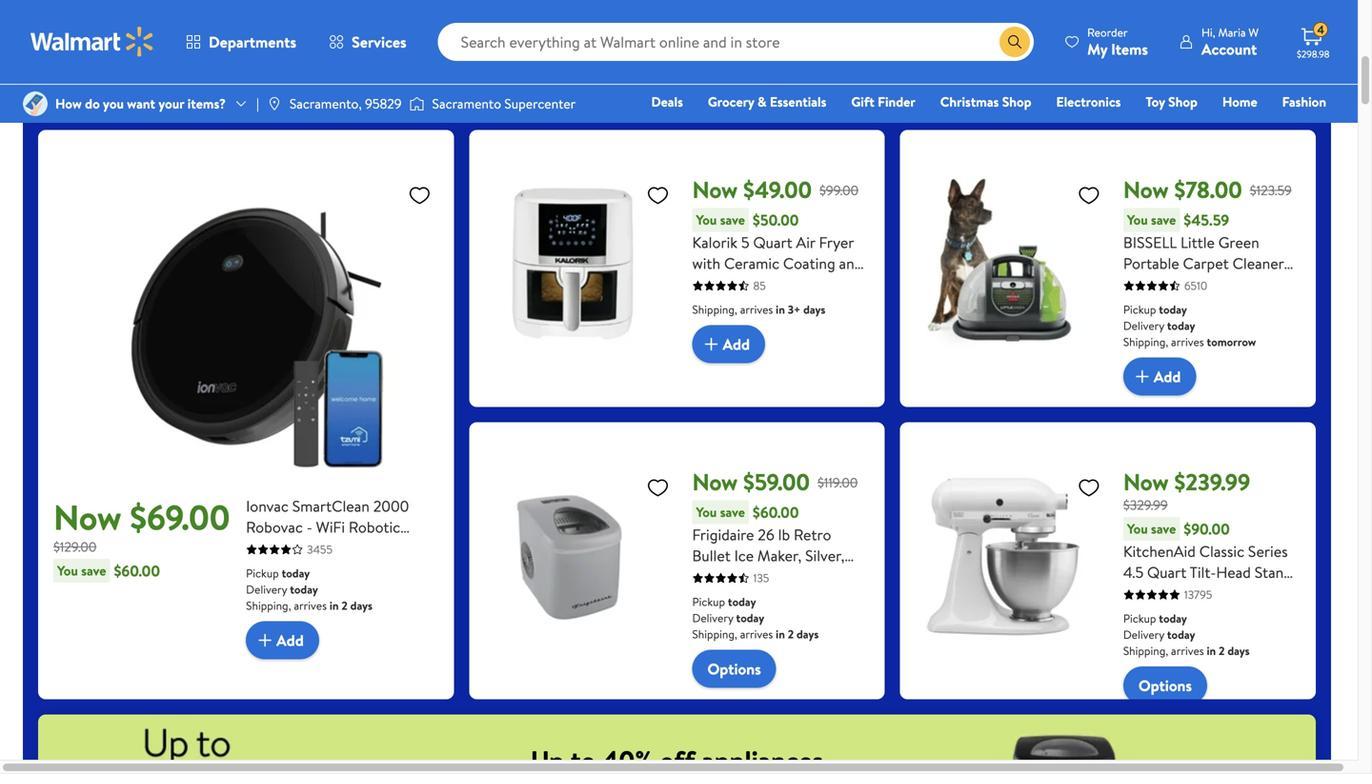 Task type: locate. For each thing, give the bounding box(es) containing it.
now up frigidaire
[[692, 466, 738, 498]]

add to cart image down pickup today delivery today shipping, arrives tomorrow
[[1131, 365, 1154, 388]]

days down app/remote
[[350, 598, 373, 614]]

pickup down 3369
[[1123, 302, 1156, 318]]

save down $129.00 on the bottom of page
[[81, 562, 106, 580]]

1 shop from the left
[[1002, 92, 1031, 111]]

shipping, inside pickup today delivery today shipping, arrives tomorrow
[[1123, 334, 1168, 350]]

shipping, for now $59.00
[[692, 627, 737, 643]]

$60.00 up lb
[[753, 502, 799, 523]]

0 horizontal spatial pickup today delivery today shipping, arrives in 2 days
[[246, 566, 373, 614]]

efic128
[[692, 567, 746, 587]]

arrives inside pickup today delivery today shipping, arrives tomorrow
[[1171, 334, 1204, 350]]

2 down maker,
[[788, 627, 794, 643]]

2 down app/remote
[[341, 598, 348, 614]]

save up bissell
[[1151, 211, 1176, 229]]

0 horizontal spatial  image
[[23, 91, 48, 116]]

1 horizontal spatial with
[[692, 253, 720, 274]]

$78.00
[[1174, 174, 1242, 206]]

$45.59
[[1184, 210, 1229, 231]]

0 vertical spatial add
[[723, 334, 750, 355]]

add to cart image for now $59.00
[[700, 333, 723, 356]]

fryer
[[819, 232, 854, 253]]

0 vertical spatial &
[[690, 0, 699, 8]]

pickup inside pickup today delivery today shipping, arrives tomorrow
[[1123, 302, 1156, 318]]

now $59.00 $119.00
[[692, 466, 858, 498]]

save up frigidaire
[[720, 503, 745, 522]]

& for essentials
[[757, 92, 767, 111]]

days
[[803, 302, 825, 318], [350, 598, 373, 614], [797, 627, 819, 643], [1227, 643, 1250, 659]]

how do you want your items?
[[55, 94, 226, 113]]

small
[[1341, 0, 1372, 8]]

135
[[753, 570, 769, 587]]

you inside you save $45.59 bissell little green portable carpet cleaner 3369
[[1127, 211, 1148, 229]]

now up kalorik
[[692, 174, 738, 206]]

by
[[453, 0, 467, 8]]

lb
[[778, 525, 790, 546]]

app/remote
[[334, 538, 419, 559]]

1 vertical spatial quart
[[1147, 562, 1186, 583]]

- inside ionvac smartclean 2000 robovac - wifi robotic vacuum with app/remote control, new
[[307, 517, 312, 538]]

save for $59.00
[[720, 503, 745, 522]]

& right the grocery
[[757, 92, 767, 111]]

$119.00
[[817, 473, 858, 492]]

1 horizontal spatial options link
[[1123, 667, 1207, 705]]

save inside you save $50.00 kalorik 5 quart air fryer with ceramic coating and window, new, 13.5 in
[[720, 211, 745, 229]]

2 vertical spatial 2
[[1219, 643, 1225, 659]]

christmas inside "link"
[[940, 92, 999, 111]]

now
[[692, 174, 738, 206], [1123, 174, 1169, 206], [692, 466, 738, 498], [1123, 466, 1169, 498], [53, 494, 122, 541]]

13.5
[[789, 274, 813, 295]]

0 vertical spatial $60.00
[[753, 502, 799, 523]]

delivery down mixer
[[1123, 627, 1164, 643]]

1 horizontal spatial shop
[[1168, 92, 1198, 111]]

1 horizontal spatial gift
[[1022, 119, 1045, 138]]

6510
[[1184, 278, 1207, 294]]

minute
[[550, 0, 591, 8]]

$49.00
[[743, 174, 812, 206]]

you inside you save $60.00 frigidaire 26 lb retro bullet ice maker, silver, efic128
[[696, 503, 717, 522]]

1 horizontal spatial quart
[[1147, 562, 1186, 583]]

1 horizontal spatial add button
[[692, 325, 765, 364]]

shop right 'toy'
[[1168, 92, 1198, 111]]

add to cart image down shipping, arrives in 3+ days on the right of page
[[700, 333, 723, 356]]

gift inside fashion gift cards
[[1022, 119, 1045, 138]]

in inside you save $50.00 kalorik 5 quart air fryer with ceramic coating and window, new, 13.5 in
[[817, 274, 829, 295]]

add down shipping, arrives in 3+ days on the right of page
[[723, 334, 750, 355]]

with left 5
[[692, 253, 720, 274]]

0 horizontal spatial $60.00
[[114, 561, 160, 582]]

shipping, down 3369
[[1123, 334, 1168, 350]]

in down the new
[[330, 598, 339, 614]]

0 horizontal spatial add
[[276, 630, 304, 651]]

pickup down mixer
[[1123, 611, 1156, 627]]

pickup today delivery today shipping, arrives in 2 days down "135"
[[692, 594, 819, 643]]

add for now $59.00
[[723, 334, 750, 355]]

small applian link
[[1307, 0, 1372, 22]]

departments
[[209, 31, 296, 52]]

save up 5
[[720, 211, 745, 229]]

with right vacuum
[[302, 538, 330, 559]]

add button down control,
[[246, 622, 319, 660]]

walmart image
[[30, 27, 154, 57]]

you up kalorik
[[696, 211, 717, 229]]

$129.00
[[53, 538, 97, 557]]

add to favorites list, bissell little green portable carpet cleaner 3369 image
[[1077, 184, 1100, 207]]

 image
[[23, 91, 48, 116], [267, 96, 282, 111]]

add to cart image
[[700, 333, 723, 356], [1131, 365, 1154, 388]]

pickup today delivery today shipping, arrives in 2 days for now
[[1123, 611, 1250, 659]]

you for now $78.00
[[1127, 211, 1148, 229]]

you inside now $239.99 $329.99 you save $90.00 kitchenaid classic series 4.5 quart tilt-head stand mixer - k45ss
[[1127, 520, 1148, 538]]

add for now $239.99
[[1154, 366, 1181, 387]]

sacramento,
[[289, 94, 362, 113]]

home link
[[1214, 91, 1266, 112]]

1 horizontal spatial add
[[723, 334, 750, 355]]

-
[[307, 517, 312, 538], [1164, 583, 1170, 604]]

$329.99
[[1123, 496, 1168, 515]]

& inside "link"
[[757, 92, 767, 111]]

1 horizontal spatial -
[[1164, 583, 1170, 604]]

fashion gift cards
[[1022, 92, 1326, 138]]

add button down shipping, arrives in 3+ days on the right of page
[[692, 325, 765, 364]]

last-minute hosting needs
[[517, 0, 596, 21]]

robovac
[[246, 517, 303, 538]]

walmart+ link
[[1261, 118, 1335, 139]]

pickup today delivery today shipping, arrives in 2 days down 3455
[[246, 566, 373, 614]]

save inside you save $60.00 frigidaire 26 lb retro bullet ice maker, silver, efic128
[[720, 503, 745, 522]]

kitchen & dining link
[[621, 0, 720, 22]]

1 vertical spatial add to cart image
[[1131, 365, 1154, 388]]

retro
[[794, 525, 831, 546]]

0 horizontal spatial quart
[[753, 232, 792, 253]]

0 horizontal spatial &
[[690, 0, 699, 8]]

save up kitchenaid
[[1151, 520, 1176, 538]]

deals link
[[643, 91, 692, 112]]

you save $60.00 frigidaire 26 lb retro bullet ice maker, silver, efic128
[[692, 502, 844, 587]]

$59.00
[[743, 466, 810, 498]]

add button down pickup today delivery today shipping, arrives tomorrow
[[1123, 358, 1196, 396]]

now up bissell
[[1123, 174, 1169, 206]]

you for now $59.00
[[696, 503, 717, 522]]

head
[[1216, 562, 1251, 583]]

add down control,
[[276, 630, 304, 651]]

$239.99
[[1174, 466, 1250, 498]]

1 vertical spatial gift
[[1022, 119, 1045, 138]]

cards
[[1048, 119, 1082, 138]]

it
[[442, 0, 450, 8]]

you down $129.00 on the bottom of page
[[57, 562, 78, 580]]

1 horizontal spatial $60.00
[[753, 502, 799, 523]]

you down $329.99
[[1127, 520, 1148, 538]]

$60.00 down $69.00
[[114, 561, 160, 582]]

0 vertical spatial quart
[[753, 232, 792, 253]]

- right mixer
[[1164, 583, 1170, 604]]

now for $59.00
[[692, 466, 738, 498]]

$60.00 inside you save $60.00 frigidaire 26 lb retro bullet ice maker, silver, efic128
[[753, 502, 799, 523]]

 image left how
[[23, 91, 48, 116]]

now right the add to favorites list, kitchenaid classic series 4.5 quart tilt-head stand mixer - k45ss "icon"
[[1123, 466, 1169, 498]]

how
[[55, 94, 82, 113]]

you
[[696, 211, 717, 229], [1127, 211, 1148, 229], [696, 503, 717, 522], [1127, 520, 1148, 538], [57, 562, 78, 580]]

shop inside toy shop "link"
[[1168, 92, 1198, 111]]

 image for sacramento, 95829
[[267, 96, 282, 111]]

1 horizontal spatial 2
[[788, 627, 794, 643]]

with inside you save $50.00 kalorik 5 quart air fryer with ceramic coating and window, new, 13.5 in
[[692, 253, 720, 274]]

0 horizontal spatial options link
[[692, 650, 776, 688]]

in down 13795
[[1207, 643, 1216, 659]]

pickup today delivery today shipping, arrives in 2 days down 13795
[[1123, 611, 1250, 659]]

1 horizontal spatial  image
[[267, 96, 282, 111]]

1 vertical spatial $60.00
[[114, 561, 160, 582]]

now for $78.00
[[1123, 174, 1169, 206]]

grocery
[[708, 92, 754, 111]]

shipping, down mixer
[[1123, 643, 1168, 659]]

hi, maria w account
[[1201, 24, 1259, 60]]

in right 13.5 on the right top
[[817, 274, 829, 295]]

2 horizontal spatial 2
[[1219, 643, 1225, 659]]

 image right |
[[267, 96, 282, 111]]

add down pickup today delivery today shipping, arrives tomorrow
[[1154, 366, 1181, 387]]

quart down $50.00
[[753, 232, 792, 253]]

add button
[[692, 325, 765, 364], [1123, 358, 1196, 396], [246, 622, 319, 660]]

arrives down '85'
[[740, 302, 773, 318]]

tilt-
[[1190, 562, 1216, 583]]

0 horizontal spatial christmas
[[413, 2, 471, 21]]

$60.00 inside now $69.00 $129.00 you save $60.00
[[114, 561, 160, 582]]

1 horizontal spatial &
[[757, 92, 767, 111]]

portable
[[1123, 253, 1179, 274]]

shipping, down efic128
[[692, 627, 737, 643]]

 image for how do you want your items?
[[23, 91, 48, 116]]

5
[[741, 232, 749, 253]]

1 vertical spatial christmas
[[940, 92, 999, 111]]

 image
[[409, 94, 424, 113]]

add to favorites list, kitchenaid classic series 4.5 quart tilt-head stand mixer - k45ss image
[[1077, 476, 1100, 500]]

delivery down efic128
[[692, 610, 733, 627]]

2 horizontal spatial add button
[[1123, 358, 1196, 396]]

0 horizontal spatial add to cart image
[[700, 333, 723, 356]]

Walmart Site-Wide search field
[[438, 23, 1034, 61]]

shipping, for now $78.00
[[1123, 334, 1168, 350]]

|
[[256, 94, 259, 113]]

1 vertical spatial with
[[302, 538, 330, 559]]

sacramento supercenter
[[432, 94, 576, 113]]

mixer
[[1123, 583, 1160, 604]]

search icon image
[[1007, 34, 1022, 50]]

add to cart image
[[254, 629, 276, 652]]

26
[[758, 525, 774, 546]]

get it by christmas link
[[393, 0, 492, 22]]

0 horizontal spatial 2
[[341, 598, 348, 614]]

&
[[690, 0, 699, 8], [757, 92, 767, 111]]

$90.00
[[1184, 519, 1230, 540]]

kitchenaid
[[1123, 541, 1196, 562]]

gift left finder
[[851, 92, 874, 111]]

new,
[[752, 274, 786, 295]]

reorder
[[1087, 24, 1128, 40]]

1 vertical spatial -
[[1164, 583, 1170, 604]]

0 vertical spatial gift
[[851, 92, 874, 111]]

0 vertical spatial with
[[692, 253, 720, 274]]

1 horizontal spatial christmas
[[940, 92, 999, 111]]

items?
[[187, 94, 226, 113]]

now left $69.00
[[53, 494, 122, 541]]

0 horizontal spatial -
[[307, 517, 312, 538]]

- left wifi
[[307, 517, 312, 538]]

last-
[[522, 0, 550, 8]]

0 horizontal spatial gift
[[851, 92, 874, 111]]

2 horizontal spatial pickup today delivery today shipping, arrives in 2 days
[[1123, 611, 1250, 659]]

pickup for now $78.00
[[1123, 302, 1156, 318]]

1 vertical spatial 2
[[788, 627, 794, 643]]

pickup for now $239.99
[[1123, 611, 1156, 627]]

gift left cards
[[1022, 119, 1045, 138]]

you up bissell
[[1127, 211, 1148, 229]]

0 vertical spatial -
[[307, 517, 312, 538]]

0 horizontal spatial options
[[707, 659, 761, 680]]

shop inside christmas shop "link"
[[1002, 92, 1031, 111]]

with inside ionvac smartclean 2000 robovac - wifi robotic vacuum with app/remote control, new
[[302, 538, 330, 559]]

delivery for now $59.00
[[692, 610, 733, 627]]

departments button
[[170, 19, 313, 65]]

services button
[[313, 19, 423, 65]]

0 horizontal spatial add button
[[246, 622, 319, 660]]

you inside you save $50.00 kalorik 5 quart air fryer with ceramic coating and window, new, 13.5 in
[[696, 211, 717, 229]]

registry
[[1107, 119, 1155, 138]]

1 horizontal spatial options
[[1138, 676, 1192, 697]]

arrives for now $59.00
[[740, 627, 773, 643]]

quart right 4.5
[[1147, 562, 1186, 583]]

1 horizontal spatial add to cart image
[[1131, 365, 1154, 388]]

you up frigidaire
[[696, 503, 717, 522]]

arrives down "135"
[[740, 627, 773, 643]]

arrives for now $239.99
[[1171, 643, 1204, 659]]

now inside now $69.00 $129.00 you save $60.00
[[53, 494, 122, 541]]

shop up gift cards link
[[1002, 92, 1031, 111]]

now inside now $239.99 $329.99 you save $90.00 kitchenaid classic series 4.5 quart tilt-head stand mixer - k45ss
[[1123, 466, 1169, 498]]

arrives down 13795
[[1171, 643, 1204, 659]]

save inside you save $45.59 bissell little green portable carpet cleaner 3369
[[1151, 211, 1176, 229]]

0 horizontal spatial with
[[302, 538, 330, 559]]

with for robovac
[[302, 538, 330, 559]]

dibs on these deals!
[[545, 71, 809, 113]]

arrives left tomorrow
[[1171, 334, 1204, 350]]

delivery down 3369
[[1123, 318, 1164, 334]]

3+
[[788, 302, 801, 318]]

debit
[[1212, 119, 1245, 138]]

2 horizontal spatial add
[[1154, 366, 1181, 387]]

account
[[1201, 39, 1257, 60]]

shipping, for now $239.99
[[1123, 643, 1168, 659]]

delivery
[[1123, 318, 1164, 334], [246, 582, 287, 598], [692, 610, 733, 627], [1123, 627, 1164, 643]]

add to favorites list, frigidaire 26 lb retro bullet ice maker, silver, efic128 image
[[646, 476, 669, 500]]

& right "dining"
[[690, 0, 699, 8]]

registry link
[[1098, 118, 1164, 139]]

save for $78.00
[[1151, 211, 1176, 229]]

add to favorites list, ionvac smartclean 2000 robovac - wifi robotic vacuum with app/remote control, new image
[[408, 184, 431, 207]]

pickup down efic128
[[692, 594, 725, 610]]

do
[[85, 94, 100, 113]]

add
[[723, 334, 750, 355], [1154, 366, 1181, 387], [276, 630, 304, 651]]

small applian
[[1327, 0, 1372, 21]]

2 down head
[[1219, 643, 1225, 659]]

1 vertical spatial add
[[1154, 366, 1181, 387]]

delivery inside pickup today delivery today shipping, arrives tomorrow
[[1123, 318, 1164, 334]]

options for save
[[707, 659, 761, 680]]

1 vertical spatial &
[[757, 92, 767, 111]]

0 vertical spatial add to cart image
[[700, 333, 723, 356]]

christmas
[[413, 2, 471, 21], [940, 92, 999, 111]]

pickup today delivery today shipping, arrives in 2 days for you
[[692, 594, 819, 643]]

1 horizontal spatial pickup today delivery today shipping, arrives in 2 days
[[692, 594, 819, 643]]

gift
[[851, 92, 874, 111], [1022, 119, 1045, 138]]

add to cart image for now $239.99
[[1131, 365, 1154, 388]]

0 horizontal spatial shop
[[1002, 92, 1031, 111]]

& inside kitchen & dining
[[690, 0, 699, 8]]

2 shop from the left
[[1168, 92, 1198, 111]]

save
[[720, 211, 745, 229], [1151, 211, 1176, 229], [720, 503, 745, 522], [1151, 520, 1176, 538], [81, 562, 106, 580]]



Task type: describe. For each thing, give the bounding box(es) containing it.
toy shop
[[1146, 92, 1198, 111]]

$50.00
[[753, 210, 799, 231]]

2 for you
[[788, 627, 794, 643]]

$298.98
[[1297, 48, 1329, 61]]

95829
[[365, 94, 402, 113]]

bissell
[[1123, 232, 1177, 253]]

you
[[103, 94, 124, 113]]

home
[[1222, 92, 1257, 111]]

ice
[[734, 546, 754, 567]]

items
[[1111, 39, 1148, 60]]

window,
[[692, 274, 748, 295]]

quart inside now $239.99 $329.99 you save $90.00 kitchenaid classic series 4.5 quart tilt-head stand mixer - k45ss
[[1147, 562, 1186, 583]]

now for $69.00
[[53, 494, 122, 541]]

one debit
[[1180, 119, 1245, 138]]

$99.00
[[819, 181, 859, 199]]

shipping, up add to cart icon
[[246, 598, 291, 614]]

one
[[1180, 119, 1209, 138]]

now for $49.00
[[692, 174, 738, 206]]

pickup today delivery today shipping, arrives tomorrow
[[1123, 302, 1256, 350]]

k45ss
[[1174, 583, 1217, 604]]

kalorik
[[692, 232, 738, 253]]

shop for christmas shop
[[1002, 92, 1031, 111]]

hi,
[[1201, 24, 1215, 40]]

cleaner
[[1232, 253, 1284, 274]]

electronics
[[1056, 92, 1121, 111]]

control,
[[246, 559, 301, 580]]

options link for $239.99
[[1123, 667, 1207, 705]]

3369
[[1123, 274, 1156, 295]]

series
[[1248, 541, 1288, 562]]

3455
[[307, 542, 333, 558]]

last-minute hosting needs link
[[507, 0, 606, 22]]

classic
[[1199, 541, 1244, 562]]

delivery for now $78.00
[[1123, 318, 1164, 334]]

green
[[1218, 232, 1259, 253]]

0 vertical spatial 2
[[341, 598, 348, 614]]

maker,
[[757, 546, 802, 567]]

4
[[1317, 22, 1324, 38]]

0 vertical spatial christmas
[[413, 2, 471, 21]]

fashion link
[[1273, 91, 1335, 112]]

arrives for now $78.00
[[1171, 334, 1204, 350]]

grocery & essentials
[[708, 92, 826, 111]]

christmas shop link
[[932, 91, 1040, 112]]

gift finder link
[[843, 91, 924, 112]]

christmas shop
[[940, 92, 1031, 111]]

smartclean
[[292, 496, 370, 517]]

add button for now $59.00
[[692, 325, 765, 364]]

frigidaire
[[692, 525, 754, 546]]

& for dining
[[690, 0, 699, 8]]

your
[[159, 94, 184, 113]]

options link for save
[[692, 650, 776, 688]]

delivery for now $239.99
[[1123, 627, 1164, 643]]

days right "3+"
[[803, 302, 825, 318]]

tomorrow
[[1207, 334, 1256, 350]]

robotic
[[349, 517, 400, 538]]

2000
[[373, 496, 409, 517]]

on
[[612, 71, 645, 113]]

walmart+
[[1269, 119, 1326, 138]]

dining
[[653, 2, 688, 21]]

pickup down vacuum
[[246, 566, 279, 582]]

arrives down the new
[[294, 598, 327, 614]]

quart inside you save $50.00 kalorik 5 quart air fryer with ceramic coating and window, new, 13.5 in
[[753, 232, 792, 253]]

ionvac
[[246, 496, 289, 517]]

hosting
[[517, 2, 559, 21]]

silver,
[[805, 546, 844, 567]]

ionvac smartclean 2000 robovac - wifi robotic vacuum with app/remote control, new
[[246, 496, 419, 580]]

you save $50.00 kalorik 5 quart air fryer with ceramic coating and window, new, 13.5 in
[[692, 210, 863, 295]]

- inside now $239.99 $329.99 you save $90.00 kitchenaid classic series 4.5 quart tilt-head stand mixer - k45ss
[[1164, 583, 1170, 604]]

and
[[839, 253, 863, 274]]

4.5
[[1123, 562, 1144, 583]]

ceramic
[[724, 253, 779, 274]]

13795
[[1184, 587, 1212, 603]]

delivery down control,
[[246, 582, 287, 598]]

little
[[1180, 232, 1215, 253]]

you inside now $69.00 $129.00 you save $60.00
[[57, 562, 78, 580]]

$69.00
[[130, 494, 230, 541]]

now $78.00 $123.59
[[1123, 174, 1292, 206]]

want
[[127, 94, 155, 113]]

with for kalorik
[[692, 253, 720, 274]]

you for now $49.00
[[696, 211, 717, 229]]

toy
[[1146, 92, 1165, 111]]

2 vertical spatial add
[[276, 630, 304, 651]]

in down maker,
[[776, 627, 785, 643]]

in left "3+"
[[776, 302, 785, 318]]

now $239.99 $329.99 you save $90.00 kitchenaid classic series 4.5 quart tilt-head stand mixer - k45ss
[[1123, 466, 1292, 604]]

now $69.00 $129.00 you save $60.00
[[53, 494, 230, 582]]

sacramento, 95829
[[289, 94, 402, 113]]

reorder my items
[[1087, 24, 1148, 60]]

save inside now $239.99 $329.99 you save $90.00 kitchenaid classic series 4.5 quart tilt-head stand mixer - k45ss
[[1151, 520, 1176, 538]]

2 for now
[[1219, 643, 1225, 659]]

days down silver,
[[797, 627, 819, 643]]

essentials
[[770, 92, 826, 111]]

add button for now $239.99
[[1123, 358, 1196, 396]]

85
[[753, 278, 766, 294]]

pickup for now $59.00
[[692, 594, 725, 610]]

one debit link
[[1172, 118, 1253, 139]]

Search search field
[[438, 23, 1034, 61]]

bullet
[[692, 546, 731, 567]]

shipping, down 'window,'
[[692, 302, 737, 318]]

kitchen
[[643, 0, 687, 8]]

save inside now $69.00 $129.00 you save $60.00
[[81, 562, 106, 580]]

get it by christmas
[[413, 0, 471, 21]]

air
[[796, 232, 815, 253]]

$123.59
[[1250, 181, 1292, 199]]

sacramento
[[432, 94, 501, 113]]

days down head
[[1227, 643, 1250, 659]]

shop for toy shop
[[1168, 92, 1198, 111]]

now for $239.99
[[1123, 466, 1169, 498]]

grocery & essentials link
[[699, 91, 835, 112]]

w
[[1248, 24, 1259, 40]]

add to favorites list, kalorik 5 quart air fryer with ceramic coating and window, new, 13.5 in image
[[646, 184, 669, 207]]

my
[[1087, 39, 1107, 60]]

new
[[304, 559, 334, 580]]

save for $49.00
[[720, 211, 745, 229]]

gift finder
[[851, 92, 915, 111]]

options for $239.99
[[1138, 676, 1192, 697]]



Task type: vqa. For each thing, say whether or not it's contained in the screenshot.
$78.00's save
yes



